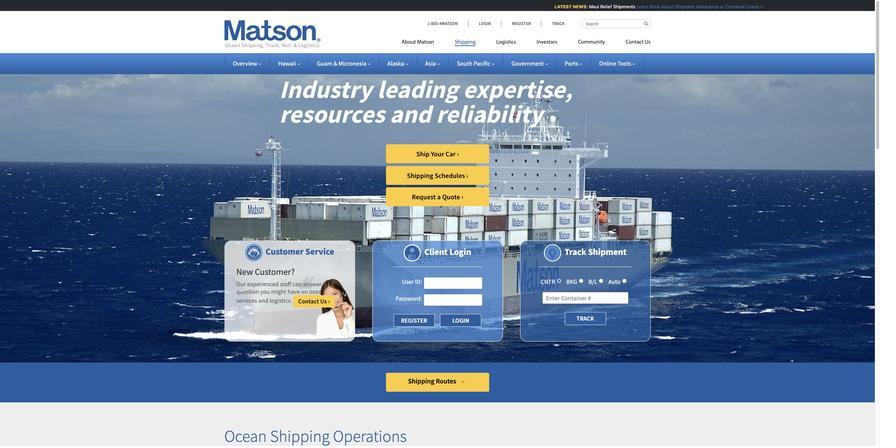 Task type: locate. For each thing, give the bounding box(es) containing it.
b/l
[[589, 278, 597, 286]]

0 vertical spatial shipment
[[673, 4, 693, 9]]

shipping
[[455, 40, 476, 45], [407, 171, 433, 180], [408, 377, 435, 385]]

forgot
[[415, 327, 432, 335]]

any
[[323, 280, 332, 288]]

services and
[[236, 297, 268, 305]]

overview link
[[233, 59, 261, 67]]

1 horizontal spatial contact
[[626, 40, 644, 45]]

1 vertical spatial about
[[402, 40, 416, 45]]

1 vertical spatial track
[[565, 246, 586, 258]]

1 vertical spatial contact
[[298, 298, 319, 305]]

shipment left assistance
[[673, 4, 693, 9]]

about left matson
[[402, 40, 416, 45]]

1 vertical spatial us
[[320, 298, 327, 305]]

login right the client on the bottom of page
[[450, 246, 471, 258]]

login
[[479, 21, 491, 26], [450, 246, 471, 258]]

about
[[660, 4, 672, 9], [402, 40, 416, 45]]

you
[[260, 288, 270, 296]]

ocean
[[309, 288, 325, 296]]

search image
[[644, 21, 648, 26]]

maui
[[587, 4, 597, 9]]

CNTR radio
[[557, 279, 561, 283]]

forgot password?
[[415, 327, 460, 335]]

us
[[645, 40, 651, 45], [320, 298, 327, 305]]

shipment up the b/l radio
[[588, 246, 627, 258]]

track
[[552, 21, 565, 26], [565, 246, 586, 258], [577, 315, 594, 323]]

0 vertical spatial contact
[[626, 40, 644, 45]]

us inside top menu navigation
[[645, 40, 651, 45]]

micronesia
[[339, 59, 367, 67]]

None button
[[440, 314, 482, 327]]

answer
[[303, 280, 322, 288]]

4matson
[[440, 21, 458, 26]]

investors link
[[526, 36, 568, 50]]

about right more
[[660, 4, 672, 9]]

id:
[[415, 278, 422, 286]]

car
[[446, 150, 456, 158]]

online
[[599, 59, 616, 67]]

can
[[292, 280, 302, 288]]

register up forgot
[[401, 317, 427, 325]]

us down ocean
[[320, 298, 327, 305]]

south pacific link
[[457, 59, 495, 67]]

2 vertical spatial track
[[577, 315, 594, 323]]

your
[[431, 150, 444, 158]]

community link
[[568, 36, 616, 50]]

0 vertical spatial register link
[[501, 21, 541, 26]]

ports link
[[565, 59, 583, 67]]

routes
[[436, 377, 456, 385]]

register link down "password:"
[[394, 314, 435, 327]]

and
[[390, 98, 431, 130]]

1-800-4matson
[[427, 21, 458, 26]]

track for "track" button
[[577, 315, 594, 323]]

›
[[457, 150, 459, 158], [466, 171, 468, 180], [462, 193, 464, 201], [328, 298, 330, 305]]

us down search image
[[645, 40, 651, 45]]

0 vertical spatial us
[[645, 40, 651, 45]]

1 vertical spatial shipment
[[588, 246, 627, 258]]

1 horizontal spatial register link
[[501, 21, 541, 26]]

2 vertical spatial shipping
[[408, 377, 435, 385]]

track for "track" link
[[552, 21, 565, 26]]

› right car
[[457, 150, 459, 158]]

User ID: text field
[[424, 278, 482, 289]]

0 horizontal spatial about
[[402, 40, 416, 45]]

1 horizontal spatial register
[[512, 21, 531, 26]]

cntr
[[541, 278, 555, 286]]

schedules
[[435, 171, 465, 180]]

register up top menu navigation
[[512, 21, 531, 26]]

contact inside top menu navigation
[[626, 40, 644, 45]]

Password: password field
[[424, 294, 482, 306]]

about matson
[[402, 40, 434, 45]]

0 horizontal spatial register link
[[394, 314, 435, 327]]

password:
[[396, 295, 422, 303]]

shipping up request
[[407, 171, 433, 180]]

register link
[[501, 21, 541, 26], [394, 314, 435, 327]]

more
[[648, 4, 658, 9]]

leading
[[377, 74, 458, 105]]

contact for contact us ›
[[298, 298, 319, 305]]

1 horizontal spatial login
[[479, 21, 491, 26]]

track inside button
[[577, 315, 594, 323]]

a
[[437, 193, 441, 201]]

0 horizontal spatial login
[[450, 246, 471, 258]]

expertise,
[[463, 74, 573, 105]]

question
[[236, 288, 259, 296]]

client login
[[424, 246, 471, 258]]

quote
[[442, 193, 460, 201]]

track down the "latest"
[[552, 21, 565, 26]]

logistics.
[[270, 297, 292, 305]]

password?
[[433, 327, 460, 335]]

industry
[[279, 74, 372, 105]]

assistance
[[694, 4, 717, 9]]

asia link
[[425, 59, 440, 67]]

shipping up south
[[455, 40, 476, 45]]

register link up top menu navigation
[[501, 21, 541, 26]]

0 vertical spatial login
[[479, 21, 491, 26]]

might
[[271, 288, 286, 296]]

logistics link
[[486, 36, 526, 50]]

1 horizontal spatial us
[[645, 40, 651, 45]]

user
[[402, 278, 414, 286]]

1 vertical spatial shipping
[[407, 171, 433, 180]]

0 horizontal spatial us
[[320, 298, 327, 305]]

0 vertical spatial shipping
[[455, 40, 476, 45]]

0 vertical spatial register
[[512, 21, 531, 26]]

container
[[724, 4, 744, 9]]

government link
[[512, 59, 548, 67]]

0 horizontal spatial contact
[[298, 298, 319, 305]]

register for the bottommost register link
[[401, 317, 427, 325]]

contact us
[[626, 40, 651, 45]]

track down 'enter container #' text field
[[577, 315, 594, 323]]

new customer?
[[236, 266, 295, 278]]

login up shipping link
[[479, 21, 491, 26]]

0 vertical spatial track
[[552, 21, 565, 26]]

&
[[334, 59, 337, 67]]

government
[[512, 59, 544, 67]]

guam
[[317, 59, 332, 67]]

south pacific
[[457, 59, 491, 67]]

None search field
[[582, 19, 651, 28]]

shipping for shipping routes
[[408, 377, 435, 385]]

contact up tools
[[626, 40, 644, 45]]

investors
[[537, 40, 557, 45]]

shipment
[[673, 4, 693, 9], [588, 246, 627, 258]]

matson
[[417, 40, 434, 45]]

contact down on
[[298, 298, 319, 305]]

shipping inside top menu navigation
[[455, 40, 476, 45]]

request a quote ›
[[412, 193, 464, 201]]

south
[[457, 59, 473, 67]]

0 vertical spatial about
[[660, 4, 672, 9]]

contact
[[626, 40, 644, 45], [298, 298, 319, 305]]

shipping routes
[[408, 377, 456, 385]]

0 horizontal spatial register
[[401, 317, 427, 325]]

top menu navigation
[[402, 36, 651, 50]]

shipping left "routes"
[[408, 377, 435, 385]]

latest news: maui relief shipments learn more about shipment assistance or container loans >
[[553, 4, 762, 9]]

track up the bkg option
[[565, 246, 586, 258]]

1 vertical spatial register
[[401, 317, 427, 325]]



Task type: vqa. For each thing, say whether or not it's contained in the screenshot.
Track Shipment
yes



Task type: describe. For each thing, give the bounding box(es) containing it.
hawaii
[[278, 59, 296, 67]]

overview
[[233, 59, 257, 67]]

shipping for shipping
[[455, 40, 476, 45]]

1 horizontal spatial about
[[660, 4, 672, 9]]

contact us ›
[[298, 298, 330, 305]]

>
[[759, 4, 762, 9]]

relief
[[599, 4, 610, 9]]

industry leading expertise, resources and reliability
[[279, 74, 573, 130]]

customer service
[[266, 246, 334, 257]]

alaska
[[388, 59, 404, 67]]

ship
[[416, 150, 430, 158]]

service
[[305, 246, 334, 257]]

loans
[[745, 4, 758, 9]]

ports
[[565, 59, 578, 67]]

shipments
[[612, 4, 634, 9]]

community
[[578, 40, 605, 45]]

user id:
[[402, 278, 422, 286]]

online tools link
[[599, 59, 636, 67]]

shipping for shipping schedules ›
[[407, 171, 433, 180]]

1 vertical spatial register link
[[394, 314, 435, 327]]

hawaii link
[[278, 59, 300, 67]]

asia
[[425, 59, 436, 67]]

800-
[[431, 21, 440, 26]]

request a quote › link
[[386, 187, 489, 206]]

request
[[412, 193, 436, 201]]

reliability
[[436, 98, 543, 130]]

customer
[[266, 246, 304, 257]]

› right quote
[[462, 193, 464, 201]]

pacific
[[474, 59, 491, 67]]

have
[[288, 288, 300, 296]]

image of smiling customer service agent ready to help. image
[[316, 279, 355, 337]]

new
[[236, 266, 253, 278]]

logistics
[[496, 40, 516, 45]]

about matson link
[[402, 36, 445, 50]]

Search search field
[[582, 19, 651, 28]]

0 horizontal spatial shipment
[[588, 246, 627, 258]]

learn
[[635, 4, 647, 9]]

contact for contact us
[[626, 40, 644, 45]]

contact us › link
[[293, 296, 335, 308]]

experienced
[[247, 280, 279, 288]]

shipping link
[[445, 36, 486, 50]]

› right schedules
[[466, 171, 468, 180]]

client
[[424, 246, 448, 258]]

bkg
[[566, 278, 577, 286]]

us for contact us
[[645, 40, 651, 45]]

1-800-4matson link
[[427, 21, 468, 26]]

auto
[[609, 278, 621, 286]]

B/L radio
[[599, 279, 604, 283]]

shipping schedules › link
[[386, 166, 489, 185]]

contact us link
[[616, 36, 651, 50]]

track for track shipment
[[565, 246, 586, 258]]

staff
[[280, 280, 291, 288]]

on
[[301, 288, 308, 296]]

ship your car › link
[[386, 144, 489, 163]]

or
[[718, 4, 722, 9]]

register for the right register link
[[512, 21, 531, 26]]

Enter Container # text field
[[542, 292, 628, 304]]

Auto radio
[[622, 279, 627, 283]]

us for contact us ›
[[320, 298, 327, 305]]

shipping schedules ›
[[407, 171, 468, 180]]

our
[[236, 280, 246, 288]]

login link
[[468, 21, 501, 26]]

resources
[[279, 98, 385, 130]]

tools
[[618, 59, 631, 67]]

ship your car ›
[[416, 150, 459, 158]]

customer?
[[255, 266, 295, 278]]

about inside top menu navigation
[[402, 40, 416, 45]]

latest
[[553, 4, 570, 9]]

track link
[[541, 21, 565, 26]]

online tools
[[599, 59, 631, 67]]

1 horizontal spatial shipment
[[673, 4, 693, 9]]

BKG radio
[[579, 279, 584, 283]]

› down any
[[328, 298, 330, 305]]

blue matson logo with ocean, shipping, truck, rail and logistics written beneath it. image
[[224, 20, 321, 48]]

guam & micronesia link
[[317, 59, 371, 67]]

track button
[[565, 312, 606, 325]]

alaska link
[[388, 59, 408, 67]]

1 vertical spatial login
[[450, 246, 471, 258]]

forgot password? link
[[415, 327, 460, 335]]

learn more about shipment assistance or container loans > link
[[635, 4, 762, 9]]



